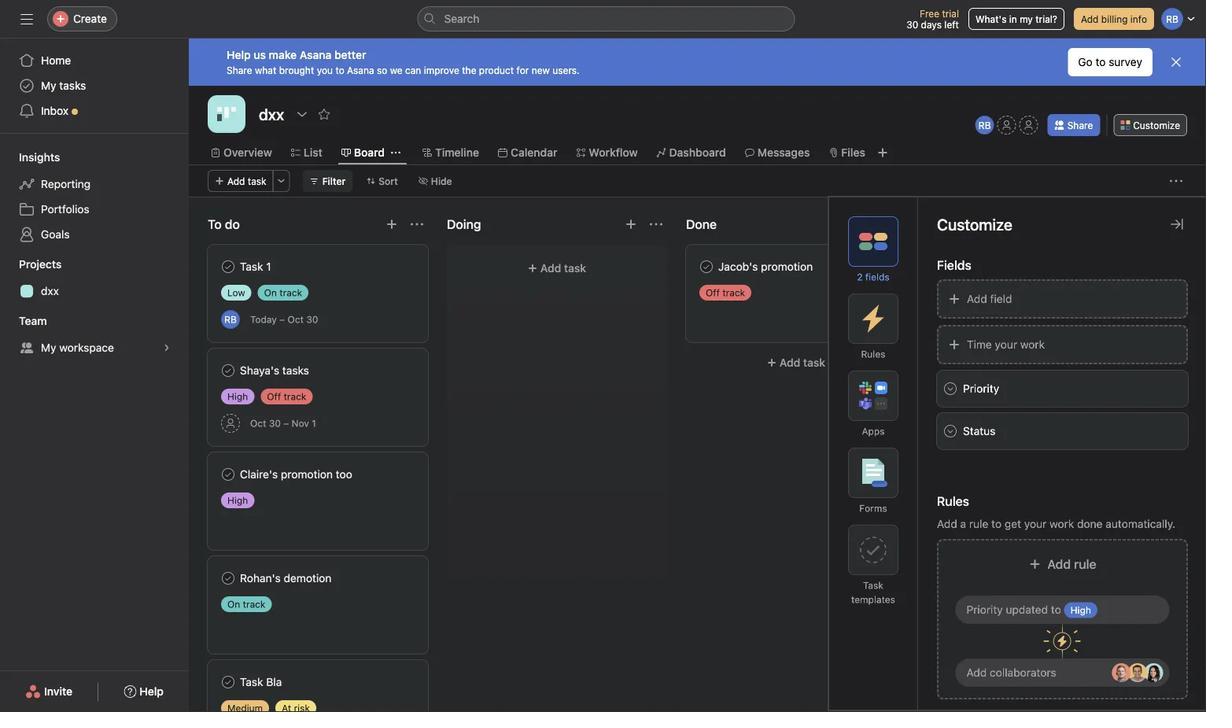 Task type: describe. For each thing, give the bounding box(es) containing it.
completed checkbox for rohan's
[[219, 569, 238, 588]]

to left 'get'
[[992, 518, 1002, 531]]

1 vertical spatial your
[[1025, 518, 1047, 531]]

dismiss image
[[1171, 56, 1183, 68]]

0 horizontal spatial customize
[[938, 215, 1013, 233]]

apps
[[862, 426, 885, 437]]

add task image for to do
[[386, 218, 398, 231]]

forms
[[860, 503, 888, 514]]

0 vertical spatial add task button
[[208, 170, 274, 192]]

filter
[[322, 176, 346, 187]]

projects button
[[0, 257, 62, 272]]

for
[[517, 65, 529, 76]]

my tasks link
[[9, 73, 179, 98]]

1 horizontal spatial 1
[[312, 418, 316, 429]]

off for high
[[267, 391, 281, 402]]

completed image for task bla
[[219, 673, 238, 692]]

to inside button
[[1096, 56, 1106, 68]]

asana
[[347, 65, 374, 76]]

shaya's tasks
[[240, 364, 309, 377]]

survey
[[1109, 56, 1143, 68]]

workflow
[[589, 146, 638, 159]]

brought
[[279, 65, 314, 76]]

see details, my workspace image
[[162, 343, 172, 353]]

templates
[[852, 594, 896, 605]]

inbox
[[41, 104, 69, 117]]

work inside button
[[1021, 338, 1046, 351]]

overview link
[[211, 144, 272, 161]]

add rule
[[1048, 557, 1097, 572]]

to do
[[208, 217, 240, 232]]

go
[[1079, 56, 1093, 68]]

hide sidebar image
[[20, 13, 33, 25]]

home link
[[9, 48, 179, 73]]

1 horizontal spatial add task button
[[457, 254, 658, 283]]

done
[[1078, 518, 1103, 531]]

free trial 30 days left
[[907, 8, 960, 30]]

home
[[41, 54, 71, 67]]

automatically.
[[1106, 518, 1176, 531]]

add to starred image
[[318, 108, 331, 120]]

timeline
[[435, 146, 479, 159]]

what
[[255, 65, 277, 76]]

my workspace link
[[9, 335, 179, 361]]

files
[[842, 146, 866, 159]]

done
[[687, 217, 717, 232]]

off track for high
[[267, 391, 307, 402]]

hide
[[431, 176, 452, 187]]

0 vertical spatial –
[[280, 314, 285, 325]]

doing
[[447, 217, 481, 232]]

customize button
[[1114, 114, 1188, 136]]

global element
[[0, 39, 189, 133]]

add task image for doing
[[625, 218, 638, 231]]

a
[[961, 518, 967, 531]]

customize inside dropdown button
[[1134, 120, 1181, 131]]

new
[[532, 65, 550, 76]]

my tasks
[[41, 79, 86, 92]]

files link
[[829, 144, 866, 161]]

list link
[[291, 144, 323, 161]]

completed image for claire's
[[219, 465, 238, 484]]

us
[[254, 48, 266, 61]]

jacob's
[[719, 260, 758, 273]]

2
[[858, 272, 863, 283]]

team button
[[0, 313, 47, 329]]

1 vertical spatial work
[[1050, 518, 1075, 531]]

you
[[317, 65, 333, 76]]

1 vertical spatial high
[[228, 495, 248, 506]]

calendar link
[[498, 144, 558, 161]]

track for high
[[284, 391, 307, 402]]

1 horizontal spatial rb button
[[976, 116, 995, 135]]

more section actions image for doing
[[650, 218, 663, 231]]

2 vertical spatial task
[[804, 356, 826, 369]]

time your work button
[[938, 325, 1189, 365]]

track for rohan's demotion
[[243, 599, 266, 610]]

improve
[[424, 65, 460, 76]]

to inside help us make asana better share what brought you to asana so we can improve the product for new users.
[[336, 65, 345, 76]]

0 vertical spatial high
[[228, 391, 248, 402]]

collaborators
[[990, 666, 1057, 679]]

0 horizontal spatial oct
[[250, 418, 266, 429]]

0 horizontal spatial 1
[[266, 260, 271, 273]]

tasks for shaya's tasks
[[283, 364, 309, 377]]

search list box
[[418, 6, 796, 31]]

2 vertical spatial add task button
[[687, 349, 907, 377]]

make
[[269, 48, 297, 61]]

section
[[978, 217, 1021, 232]]

tab actions image
[[391, 148, 401, 157]]

free
[[920, 8, 940, 19]]

calendar
[[511, 146, 558, 159]]

promotion for claire's
[[281, 468, 333, 481]]

task templates
[[852, 580, 896, 605]]

1 vertical spatial rb button
[[221, 310, 240, 329]]

nov
[[292, 418, 309, 429]]

priority updated to high
[[967, 603, 1092, 616]]

today – oct 30
[[250, 314, 318, 325]]

2 fields
[[858, 272, 890, 283]]

off track for jacob's promotion
[[706, 287, 746, 298]]

add a rule to get your work done automatically.
[[938, 518, 1176, 531]]

task bla
[[240, 676, 282, 689]]

help for help us make asana better share what brought you to asana so we can improve the product for new users.
[[227, 48, 251, 61]]

add tab image
[[877, 146, 890, 159]]

task for task bla
[[240, 676, 263, 689]]

rb for bottommost rb button
[[224, 314, 237, 325]]

timeline link
[[423, 144, 479, 161]]

high inside priority updated to high
[[1071, 605, 1092, 616]]

rohan's
[[240, 572, 281, 585]]

today
[[250, 314, 277, 325]]

we
[[390, 65, 403, 76]]

dxx link
[[9, 279, 179, 304]]

messages link
[[745, 144, 810, 161]]

trial
[[943, 8, 960, 19]]

trial?
[[1036, 13, 1058, 24]]

my for my tasks
[[41, 79, 56, 92]]

add task image for done
[[864, 218, 877, 231]]

show options image
[[296, 108, 309, 120]]

0 horizontal spatial 30
[[269, 418, 281, 429]]

in
[[1010, 13, 1018, 24]]

goals link
[[9, 222, 179, 247]]

promotion for jacob's
[[761, 260, 813, 273]]

tasks for my tasks
[[59, 79, 86, 92]]

0 horizontal spatial add task
[[228, 176, 267, 187]]

low
[[228, 287, 245, 298]]

dashboard link
[[657, 144, 726, 161]]

add field
[[968, 292, 1013, 305]]

create button
[[47, 6, 117, 31]]

search button
[[418, 6, 796, 31]]

1 vertical spatial add task
[[541, 262, 587, 275]]

product
[[479, 65, 514, 76]]

my for my workspace
[[41, 341, 56, 354]]

completed checkbox for task
[[219, 673, 238, 692]]

projects element
[[0, 250, 189, 307]]

fields
[[938, 258, 972, 273]]

insights element
[[0, 143, 189, 250]]



Task type: vqa. For each thing, say whether or not it's contained in the screenshot.
DEPARTMENT OR TEAM on the right top
no



Task type: locate. For each thing, give the bounding box(es) containing it.
0 horizontal spatial share
[[227, 65, 252, 76]]

what's
[[976, 13, 1007, 24]]

0 vertical spatial my
[[41, 79, 56, 92]]

–
[[280, 314, 285, 325], [284, 418, 289, 429]]

2 add task image from the left
[[625, 218, 638, 231]]

asana better
[[300, 48, 366, 61]]

0 horizontal spatial add task button
[[208, 170, 274, 192]]

to right go
[[1096, 56, 1106, 68]]

0 horizontal spatial rules
[[862, 349, 886, 360]]

1 vertical spatial my
[[41, 341, 56, 354]]

oct
[[288, 314, 304, 325], [250, 418, 266, 429]]

customize
[[1134, 120, 1181, 131], [938, 215, 1013, 233]]

0 vertical spatial promotion
[[761, 260, 813, 273]]

tasks inside global element
[[59, 79, 86, 92]]

1 vertical spatial tasks
[[283, 364, 309, 377]]

1 vertical spatial rb
[[224, 314, 237, 325]]

add field button
[[938, 279, 1189, 319]]

1 horizontal spatial oct
[[288, 314, 304, 325]]

completed image for rohan's demotion
[[219, 569, 238, 588]]

0 horizontal spatial work
[[1021, 338, 1046, 351]]

bla
[[266, 676, 282, 689]]

completed image left claire's
[[219, 465, 238, 484]]

0 vertical spatial 1
[[266, 260, 271, 273]]

board image
[[217, 105, 236, 124]]

add section
[[951, 217, 1021, 232]]

3 add task image from the left
[[864, 218, 877, 231]]

add inside "button"
[[1082, 13, 1099, 24]]

to right updated
[[1052, 603, 1062, 616]]

– left nov
[[284, 418, 289, 429]]

share left what
[[227, 65, 252, 76]]

days
[[922, 19, 942, 30]]

field
[[991, 292, 1013, 305]]

sort
[[379, 176, 398, 187]]

1 horizontal spatial help
[[227, 48, 251, 61]]

status
[[964, 425, 996, 438]]

3 completed checkbox from the top
[[219, 465, 238, 484]]

your inside button
[[996, 338, 1018, 351]]

1 horizontal spatial more section actions image
[[650, 218, 663, 231]]

1 vertical spatial task
[[864, 580, 884, 591]]

0 horizontal spatial off track
[[267, 391, 307, 402]]

1 up the today
[[266, 260, 271, 273]]

2 vertical spatial add task
[[780, 356, 826, 369]]

work right time
[[1021, 338, 1046, 351]]

None text field
[[255, 100, 288, 128]]

oct left nov
[[250, 418, 266, 429]]

on
[[264, 287, 277, 298], [228, 599, 240, 610]]

on up the today
[[264, 287, 277, 298]]

completed checkbox up low
[[219, 257, 238, 276]]

2 vertical spatial high
[[1071, 605, 1092, 616]]

can
[[405, 65, 421, 76]]

on down rohan's
[[228, 599, 240, 610]]

completed checkbox left claire's
[[219, 465, 238, 484]]

0 vertical spatial rules
[[862, 349, 886, 360]]

board link
[[342, 144, 385, 161]]

priority for priority
[[964, 382, 1000, 395]]

customize up more actions icon at the right top of the page
[[1134, 120, 1181, 131]]

on track for rohan's demotion
[[228, 599, 266, 610]]

30 left nov
[[269, 418, 281, 429]]

task left bla
[[240, 676, 263, 689]]

my inside global element
[[41, 79, 56, 92]]

teams element
[[0, 307, 189, 364]]

get
[[1005, 518, 1022, 531]]

billing
[[1102, 13, 1129, 24]]

1 add task image from the left
[[386, 218, 398, 231]]

tasks right "shaya's" on the bottom left of page
[[283, 364, 309, 377]]

completed image for task 1
[[219, 257, 238, 276]]

0 horizontal spatial rb button
[[221, 310, 240, 329]]

track up today – oct 30
[[280, 287, 302, 298]]

rule down done
[[1075, 557, 1097, 572]]

rohan's demotion
[[240, 572, 332, 585]]

0 vertical spatial completed image
[[219, 361, 238, 380]]

1 vertical spatial 30
[[307, 314, 318, 325]]

1 vertical spatial completed checkbox
[[219, 361, 238, 380]]

0 vertical spatial work
[[1021, 338, 1046, 351]]

30 left days
[[907, 19, 919, 30]]

2 completed image from the top
[[219, 465, 238, 484]]

add section button
[[926, 210, 1027, 239]]

0 vertical spatial share
[[227, 65, 252, 76]]

0 horizontal spatial rule
[[970, 518, 989, 531]]

2 my from the top
[[41, 341, 56, 354]]

users.
[[553, 65, 580, 76]]

team
[[19, 315, 47, 328]]

completed checkbox left jacob's
[[698, 257, 716, 276]]

completed checkbox for jacob's
[[698, 257, 716, 276]]

0 horizontal spatial rb
[[224, 314, 237, 325]]

on track up today – oct 30
[[264, 287, 302, 298]]

1
[[266, 260, 271, 273], [312, 418, 316, 429]]

rule
[[970, 518, 989, 531], [1075, 557, 1097, 572]]

insights button
[[0, 150, 60, 165]]

more actions image
[[277, 176, 286, 186]]

off down jacob's
[[706, 287, 720, 298]]

completed checkbox for claire's
[[219, 465, 238, 484]]

work left done
[[1050, 518, 1075, 531]]

high down "shaya's" on the bottom left of page
[[228, 391, 248, 402]]

completed image for shaya's
[[219, 361, 238, 380]]

task
[[248, 176, 267, 187], [564, 262, 587, 275], [804, 356, 826, 369]]

1 vertical spatial rule
[[1075, 557, 1097, 572]]

portfolios
[[41, 203, 89, 216]]

1 completed image from the top
[[219, 361, 238, 380]]

rb
[[979, 120, 992, 131], [224, 314, 237, 325]]

list
[[304, 146, 323, 159]]

completed image
[[219, 257, 238, 276], [698, 257, 716, 276], [219, 569, 238, 588], [219, 673, 238, 692]]

1 horizontal spatial rules
[[938, 494, 970, 509]]

track
[[280, 287, 302, 298], [723, 287, 746, 298], [284, 391, 307, 402], [243, 599, 266, 610]]

2 horizontal spatial add task button
[[687, 349, 907, 377]]

2 horizontal spatial task
[[804, 356, 826, 369]]

rules up apps
[[862, 349, 886, 360]]

2 vertical spatial task
[[240, 676, 263, 689]]

completed checkbox left task bla
[[219, 673, 238, 692]]

banner containing help us make asana better
[[189, 39, 1207, 86]]

2 completed checkbox from the top
[[219, 361, 238, 380]]

completed checkbox for shaya's
[[219, 361, 238, 380]]

filter button
[[303, 170, 353, 192]]

0 vertical spatial rb button
[[976, 116, 995, 135]]

Completed checkbox
[[698, 257, 716, 276], [219, 569, 238, 588], [219, 673, 238, 692]]

1 my from the top
[[41, 79, 56, 92]]

0 vertical spatial your
[[996, 338, 1018, 351]]

oct 30 – nov 1
[[250, 418, 316, 429]]

30 inside free trial 30 days left
[[907, 19, 919, 30]]

0 vertical spatial help
[[227, 48, 251, 61]]

2 horizontal spatial add task
[[780, 356, 826, 369]]

1 vertical spatial –
[[284, 418, 289, 429]]

1 vertical spatial customize
[[938, 215, 1013, 233]]

1 vertical spatial promotion
[[281, 468, 333, 481]]

to right "you" in the left top of the page
[[336, 65, 345, 76]]

2 vertical spatial completed checkbox
[[219, 465, 238, 484]]

more actions image
[[1171, 175, 1183, 187]]

1 horizontal spatial customize
[[1134, 120, 1181, 131]]

1 vertical spatial task
[[564, 262, 587, 275]]

off track up oct 30 – nov 1
[[267, 391, 307, 402]]

your right 'get'
[[1025, 518, 1047, 531]]

0 vertical spatial on
[[264, 287, 277, 298]]

fields
[[866, 272, 890, 283]]

completed image left jacob's
[[698, 257, 716, 276]]

more section actions image for to do
[[411, 218, 424, 231]]

1 vertical spatial completed checkbox
[[219, 569, 238, 588]]

priority left updated
[[967, 603, 1004, 616]]

add task button
[[208, 170, 274, 192], [457, 254, 658, 283], [687, 349, 907, 377]]

promotion left too
[[281, 468, 333, 481]]

1 right nov
[[312, 418, 316, 429]]

task for task templates
[[864, 580, 884, 591]]

off track down jacob's
[[706, 287, 746, 298]]

workspace
[[59, 341, 114, 354]]

0 horizontal spatial task
[[248, 176, 267, 187]]

oct right the today
[[288, 314, 304, 325]]

tasks
[[59, 79, 86, 92], [283, 364, 309, 377]]

1 completed checkbox from the top
[[219, 257, 238, 276]]

tasks down home
[[59, 79, 86, 92]]

too
[[336, 468, 353, 481]]

1 horizontal spatial add task image
[[625, 218, 638, 231]]

what's in my trial? button
[[969, 8, 1065, 30]]

0 vertical spatial task
[[248, 176, 267, 187]]

my down the team
[[41, 341, 56, 354]]

0 vertical spatial completed checkbox
[[698, 257, 716, 276]]

1 vertical spatial on track
[[228, 599, 266, 610]]

more section actions image down hide popup button
[[411, 218, 424, 231]]

0 horizontal spatial on
[[228, 599, 240, 610]]

completed checkbox for task
[[219, 257, 238, 276]]

share down go
[[1068, 120, 1094, 131]]

add task image down sort in the left top of the page
[[386, 218, 398, 231]]

1 vertical spatial oct
[[250, 418, 266, 429]]

add collaborators
[[967, 666, 1057, 679]]

0 vertical spatial on track
[[264, 287, 302, 298]]

1 vertical spatial priority
[[967, 603, 1004, 616]]

0 vertical spatial customize
[[1134, 120, 1181, 131]]

0 horizontal spatial promotion
[[281, 468, 333, 481]]

hide button
[[412, 170, 459, 192]]

on track for low
[[264, 287, 302, 298]]

insights
[[19, 151, 60, 164]]

task up low
[[240, 260, 263, 273]]

reporting link
[[9, 172, 179, 197]]

on for low
[[264, 287, 277, 298]]

off down the shaya's tasks
[[267, 391, 281, 402]]

your
[[996, 338, 1018, 351], [1025, 518, 1047, 531]]

shaya's
[[240, 364, 280, 377]]

1 vertical spatial share
[[1068, 120, 1094, 131]]

0 horizontal spatial help
[[140, 685, 164, 698]]

close details image
[[1171, 218, 1184, 231]]

board
[[354, 146, 385, 159]]

rules up a
[[938, 494, 970, 509]]

high down claire's
[[228, 495, 248, 506]]

0 vertical spatial off
[[706, 287, 720, 298]]

reporting
[[41, 178, 91, 191]]

invite
[[44, 685, 73, 698]]

Completed checkbox
[[219, 257, 238, 276], [219, 361, 238, 380], [219, 465, 238, 484]]

add task image left the done
[[625, 218, 638, 231]]

priority for priority updated to high
[[967, 603, 1004, 616]]

task up templates
[[864, 580, 884, 591]]

1 vertical spatial on
[[228, 599, 240, 610]]

my up inbox
[[41, 79, 56, 92]]

0 vertical spatial tasks
[[59, 79, 86, 92]]

sort button
[[359, 170, 405, 192]]

track up nov
[[284, 391, 307, 402]]

0 horizontal spatial your
[[996, 338, 1018, 351]]

1 horizontal spatial promotion
[[761, 260, 813, 273]]

invite button
[[15, 678, 83, 706]]

rules
[[862, 349, 886, 360], [938, 494, 970, 509]]

high down add rule
[[1071, 605, 1092, 616]]

2 more section actions image from the left
[[650, 218, 663, 231]]

off for jacob's promotion
[[706, 287, 720, 298]]

more section actions image left the done
[[650, 218, 663, 231]]

share button
[[1048, 114, 1101, 136]]

work
[[1021, 338, 1046, 351], [1050, 518, 1075, 531]]

my workspace
[[41, 341, 114, 354]]

help inside help us make asana better share what brought you to asana so we can improve the product for new users.
[[227, 48, 251, 61]]

add task image
[[386, 218, 398, 231], [625, 218, 638, 231], [864, 218, 877, 231]]

updated
[[1007, 603, 1049, 616]]

track for low
[[280, 287, 302, 298]]

1 horizontal spatial 30
[[307, 314, 318, 325]]

completed image
[[219, 361, 238, 380], [219, 465, 238, 484]]

promotion right jacob's
[[761, 260, 813, 273]]

task 1
[[240, 260, 271, 273]]

off track
[[706, 287, 746, 298], [267, 391, 307, 402]]

portfolios link
[[9, 197, 179, 222]]

2 horizontal spatial add task image
[[864, 218, 877, 231]]

1 vertical spatial completed image
[[219, 465, 238, 484]]

1 more section actions image from the left
[[411, 218, 424, 231]]

completed image left rohan's
[[219, 569, 238, 588]]

track down jacob's
[[723, 287, 746, 298]]

workflow link
[[577, 144, 638, 161]]

1 horizontal spatial rule
[[1075, 557, 1097, 572]]

left
[[945, 19, 960, 30]]

1 horizontal spatial tasks
[[283, 364, 309, 377]]

1 vertical spatial rules
[[938, 494, 970, 509]]

0 vertical spatial priority
[[964, 382, 1000, 395]]

1 horizontal spatial off
[[706, 287, 720, 298]]

completed image left task bla
[[219, 673, 238, 692]]

task for task 1
[[240, 260, 263, 273]]

1 horizontal spatial work
[[1050, 518, 1075, 531]]

on for rohan's demotion
[[228, 599, 240, 610]]

add task
[[228, 176, 267, 187], [541, 262, 587, 275], [780, 356, 826, 369]]

1 vertical spatial off track
[[267, 391, 307, 402]]

completed image for jacob's promotion
[[698, 257, 716, 276]]

on track down rohan's
[[228, 599, 266, 610]]

go to survey button
[[1069, 48, 1153, 76]]

1 horizontal spatial on
[[264, 287, 277, 298]]

0 vertical spatial rb
[[979, 120, 992, 131]]

1 vertical spatial help
[[140, 685, 164, 698]]

help inside dropdown button
[[140, 685, 164, 698]]

rb for rightmost rb button
[[979, 120, 992, 131]]

completed checkbox left "shaya's" on the bottom left of page
[[219, 361, 238, 380]]

task inside task templates
[[864, 580, 884, 591]]

1 horizontal spatial rb
[[979, 120, 992, 131]]

projects
[[19, 258, 62, 271]]

customize up fields
[[938, 215, 1013, 233]]

demotion
[[284, 572, 332, 585]]

track for jacob's promotion
[[723, 287, 746, 298]]

1 horizontal spatial add task
[[541, 262, 587, 275]]

banner
[[189, 39, 1207, 86]]

add task image up the 2 fields
[[864, 218, 877, 231]]

0 vertical spatial task
[[240, 260, 263, 273]]

priority up status
[[964, 382, 1000, 395]]

what's in my trial?
[[976, 13, 1058, 24]]

your right time
[[996, 338, 1018, 351]]

track down rohan's
[[243, 599, 266, 610]]

to
[[1096, 56, 1106, 68], [336, 65, 345, 76], [992, 518, 1002, 531], [1052, 603, 1062, 616]]

0 vertical spatial off track
[[706, 287, 746, 298]]

2 horizontal spatial 30
[[907, 19, 919, 30]]

help
[[227, 48, 251, 61], [140, 685, 164, 698]]

– right the today
[[280, 314, 285, 325]]

share inside help us make asana better share what brought you to asana so we can improve the product for new users.
[[227, 65, 252, 76]]

claire's promotion too
[[240, 468, 353, 481]]

help for help
[[140, 685, 164, 698]]

0 vertical spatial oct
[[288, 314, 304, 325]]

more section actions image
[[411, 218, 424, 231], [650, 218, 663, 231]]

completed image left "shaya's" on the bottom left of page
[[219, 361, 238, 380]]

my inside "teams" element
[[41, 341, 56, 354]]

0 vertical spatial completed checkbox
[[219, 257, 238, 276]]

30 right the today
[[307, 314, 318, 325]]

1 horizontal spatial share
[[1068, 120, 1094, 131]]

search
[[444, 12, 480, 25]]

1 horizontal spatial off track
[[706, 287, 746, 298]]

create
[[73, 12, 107, 25]]

messages
[[758, 146, 810, 159]]

1 vertical spatial 1
[[312, 418, 316, 429]]

rule right a
[[970, 518, 989, 531]]

completed checkbox left rohan's
[[219, 569, 238, 588]]

completed image up low
[[219, 257, 238, 276]]

2 vertical spatial completed checkbox
[[219, 673, 238, 692]]

the
[[462, 65, 477, 76]]

share inside button
[[1068, 120, 1094, 131]]

so
[[377, 65, 388, 76]]



